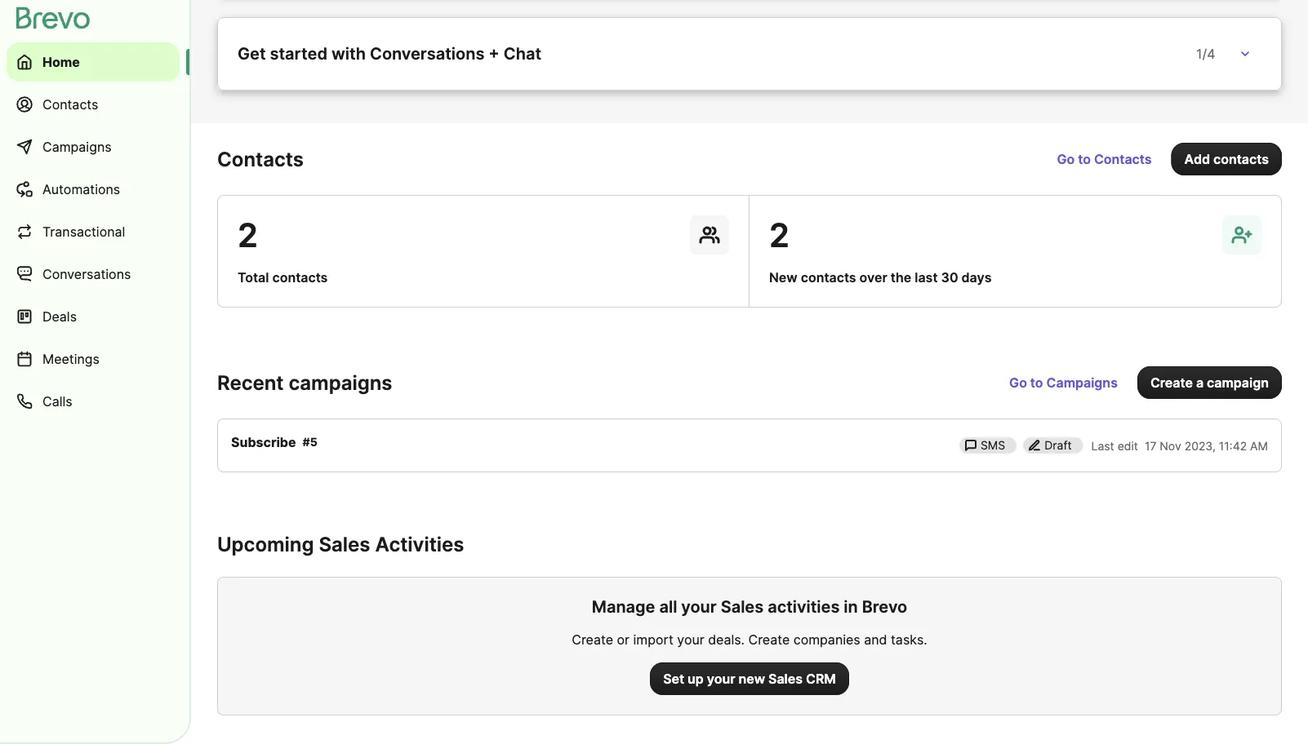 Task type: locate. For each thing, give the bounding box(es) containing it.
0 vertical spatial go
[[1057, 151, 1075, 167]]

edit
[[1118, 439, 1139, 453]]

1 vertical spatial to
[[1031, 375, 1044, 391]]

2 vertical spatial your
[[707, 671, 736, 687]]

campaigns
[[289, 371, 392, 395]]

contacts
[[1214, 151, 1269, 167], [272, 270, 328, 285], [801, 270, 857, 285]]

contacts right add
[[1214, 151, 1269, 167]]

0 horizontal spatial 2
[[238, 215, 258, 255]]

the
[[891, 270, 912, 285]]

1 2 from the left
[[238, 215, 258, 255]]

to for contacts
[[1078, 151, 1091, 167]]

activities
[[768, 597, 840, 618]]

2 horizontal spatial contacts
[[1094, 151, 1152, 167]]

calls
[[42, 394, 72, 410]]

campaigns
[[42, 139, 112, 155], [1047, 375, 1118, 391]]

2023,
[[1185, 439, 1216, 453]]

get started with conversations + chat
[[238, 44, 542, 64]]

go to contacts button
[[1044, 143, 1165, 176]]

add
[[1185, 151, 1211, 167]]

tasks.
[[891, 632, 928, 648]]

create inside button
[[1151, 375, 1193, 391]]

contacts
[[42, 96, 98, 112], [217, 147, 304, 171], [1094, 151, 1152, 167]]

1 horizontal spatial go
[[1057, 151, 1075, 167]]

0 horizontal spatial contacts
[[272, 270, 328, 285]]

your right "up"
[[707, 671, 736, 687]]

your for all
[[681, 597, 717, 618]]

your inside the set up your new sales crm button
[[707, 671, 736, 687]]

1 horizontal spatial campaigns
[[1047, 375, 1118, 391]]

meetings link
[[7, 340, 180, 379]]

go
[[1057, 151, 1075, 167], [1010, 375, 1027, 391]]

over
[[860, 270, 888, 285]]

1 vertical spatial sales
[[721, 597, 764, 618]]

to
[[1078, 151, 1091, 167], [1031, 375, 1044, 391]]

1 vertical spatial campaigns
[[1047, 375, 1118, 391]]

2
[[238, 215, 258, 255], [769, 215, 790, 255]]

create down manage all your sales activities in brevo
[[749, 632, 790, 648]]

2 for total contacts
[[238, 215, 258, 255]]

2 horizontal spatial sales
[[769, 671, 803, 687]]

1 horizontal spatial to
[[1078, 151, 1091, 167]]

create left a
[[1151, 375, 1193, 391]]

transactional link
[[7, 212, 180, 252]]

1 vertical spatial conversations
[[42, 266, 131, 282]]

meetings
[[42, 351, 100, 367]]

sales left activities
[[319, 533, 370, 557]]

days
[[962, 270, 992, 285]]

new
[[739, 671, 765, 687]]

2 up total
[[238, 215, 258, 255]]

conversations
[[370, 44, 485, 64], [42, 266, 131, 282]]

sales right new
[[769, 671, 803, 687]]

import
[[633, 632, 674, 648]]

0 horizontal spatial to
[[1031, 375, 1044, 391]]

campaigns link
[[7, 127, 180, 167]]

add contacts button
[[1172, 143, 1282, 176]]

deals link
[[7, 297, 180, 337]]

last
[[1092, 439, 1115, 453]]

2 up new
[[769, 215, 790, 255]]

subscribe
[[231, 435, 296, 450]]

sales
[[319, 533, 370, 557], [721, 597, 764, 618], [769, 671, 803, 687]]

5
[[310, 436, 318, 450]]

1 vertical spatial go
[[1010, 375, 1027, 391]]

with
[[332, 44, 366, 64]]

home
[[42, 54, 80, 70]]

campaigns up automations
[[42, 139, 112, 155]]

30
[[941, 270, 959, 285]]

1 horizontal spatial conversations
[[370, 44, 485, 64]]

4
[[1207, 46, 1216, 62]]

0 horizontal spatial sales
[[319, 533, 370, 557]]

2 horizontal spatial contacts
[[1214, 151, 1269, 167]]

0 vertical spatial your
[[681, 597, 717, 618]]

conversations down transactional
[[42, 266, 131, 282]]

campaigns up last
[[1047, 375, 1118, 391]]

upcoming
[[217, 533, 314, 557]]

a
[[1197, 375, 1204, 391]]

set up your new sales crm button
[[650, 663, 849, 696]]

2 vertical spatial sales
[[769, 671, 803, 687]]

go to contacts
[[1057, 151, 1152, 167]]

set
[[663, 671, 685, 687]]

your
[[681, 597, 717, 618], [677, 632, 705, 648], [707, 671, 736, 687]]

sms
[[981, 439, 1006, 453]]

create left the or
[[572, 632, 613, 648]]

your left deals.
[[677, 632, 705, 648]]

contacts inside button
[[1214, 151, 1269, 167]]

automations link
[[7, 170, 180, 209]]

2 horizontal spatial create
[[1151, 375, 1193, 391]]

am
[[1251, 439, 1269, 453]]

up
[[688, 671, 704, 687]]

in
[[844, 597, 858, 618]]

1 horizontal spatial create
[[749, 632, 790, 648]]

create
[[1151, 375, 1193, 391], [572, 632, 613, 648], [749, 632, 790, 648]]

conversations left +
[[370, 44, 485, 64]]

total
[[238, 270, 269, 285]]

crm
[[806, 671, 836, 687]]

0 horizontal spatial create
[[572, 632, 613, 648]]

deals.
[[708, 632, 745, 648]]

campaigns inside button
[[1047, 375, 1118, 391]]

contacts left over
[[801, 270, 857, 285]]

1 horizontal spatial contacts
[[217, 147, 304, 171]]

contacts for add
[[1214, 151, 1269, 167]]

and
[[864, 632, 887, 648]]

last
[[915, 270, 938, 285]]

create a campaign button
[[1138, 367, 1282, 399]]

0 horizontal spatial campaigns
[[42, 139, 112, 155]]

0 horizontal spatial contacts
[[42, 96, 98, 112]]

+
[[489, 44, 500, 64]]

activities
[[375, 533, 464, 557]]

1 horizontal spatial contacts
[[801, 270, 857, 285]]

0 horizontal spatial conversations
[[42, 266, 131, 282]]

contacts right total
[[272, 270, 328, 285]]

0 vertical spatial to
[[1078, 151, 1091, 167]]

or
[[617, 632, 630, 648]]

2 2 from the left
[[769, 215, 790, 255]]

0 horizontal spatial go
[[1010, 375, 1027, 391]]

2 for new contacts over the last 30 days
[[769, 215, 790, 255]]

sales up create or import your deals. create companies and tasks.
[[721, 597, 764, 618]]

your right all
[[681, 597, 717, 618]]

brevo
[[862, 597, 908, 618]]

1 horizontal spatial 2
[[769, 215, 790, 255]]

1
[[1197, 46, 1203, 62]]



Task type: describe. For each thing, give the bounding box(es) containing it.
create for create or import your deals. create companies and tasks.
[[572, 632, 613, 648]]

automations
[[42, 181, 120, 197]]

home link
[[7, 42, 180, 82]]

1 vertical spatial your
[[677, 632, 705, 648]]

new contacts over the last 30 days
[[769, 270, 992, 285]]

conversations link
[[7, 255, 180, 294]]

contacts inside button
[[1094, 151, 1152, 167]]

contacts link
[[7, 85, 180, 124]]

create a campaign
[[1151, 375, 1269, 391]]

go for recent campaigns
[[1010, 375, 1027, 391]]

nov
[[1160, 439, 1182, 453]]

contacts for total
[[272, 270, 328, 285]]

0 vertical spatial sales
[[319, 533, 370, 557]]

new
[[769, 270, 798, 285]]

deals
[[42, 309, 77, 325]]

set up your new sales crm
[[663, 671, 836, 687]]

all
[[660, 597, 677, 618]]

last edit 17 nov 2023, 11:42 am
[[1092, 439, 1269, 453]]

subscribe # 5
[[231, 435, 318, 450]]

calls link
[[7, 382, 180, 421]]

chat
[[504, 44, 542, 64]]

create or import your deals. create companies and tasks.
[[572, 632, 928, 648]]

contacts for new
[[801, 270, 857, 285]]

recent
[[217, 371, 284, 395]]

create for create a campaign
[[1151, 375, 1193, 391]]

1 / 4
[[1197, 46, 1216, 62]]

go for contacts
[[1057, 151, 1075, 167]]

go to campaigns
[[1010, 375, 1118, 391]]

total contacts
[[238, 270, 328, 285]]

0 vertical spatial campaigns
[[42, 139, 112, 155]]

17
[[1145, 439, 1157, 453]]

manage
[[592, 597, 655, 618]]

go to campaigns button
[[997, 367, 1131, 399]]

get
[[238, 44, 266, 64]]

11:42
[[1219, 439, 1247, 453]]

transactional
[[42, 224, 125, 240]]

companies
[[794, 632, 861, 648]]

1 horizontal spatial sales
[[721, 597, 764, 618]]

campaign
[[1207, 375, 1269, 391]]

manage all your sales activities in brevo
[[592, 597, 908, 618]]

recent campaigns
[[217, 371, 392, 395]]

0 vertical spatial conversations
[[370, 44, 485, 64]]

upcoming sales activities
[[217, 533, 464, 557]]

to for recent campaigns
[[1031, 375, 1044, 391]]

sales inside the set up your new sales crm button
[[769, 671, 803, 687]]

add contacts
[[1185, 151, 1269, 167]]

/
[[1203, 46, 1207, 62]]

#
[[303, 436, 310, 450]]

draft
[[1045, 439, 1072, 453]]

started
[[270, 44, 328, 64]]

your for up
[[707, 671, 736, 687]]

subscribe link
[[231, 433, 296, 453]]



Task type: vqa. For each thing, say whether or not it's contained in the screenshot.
'Email'
no



